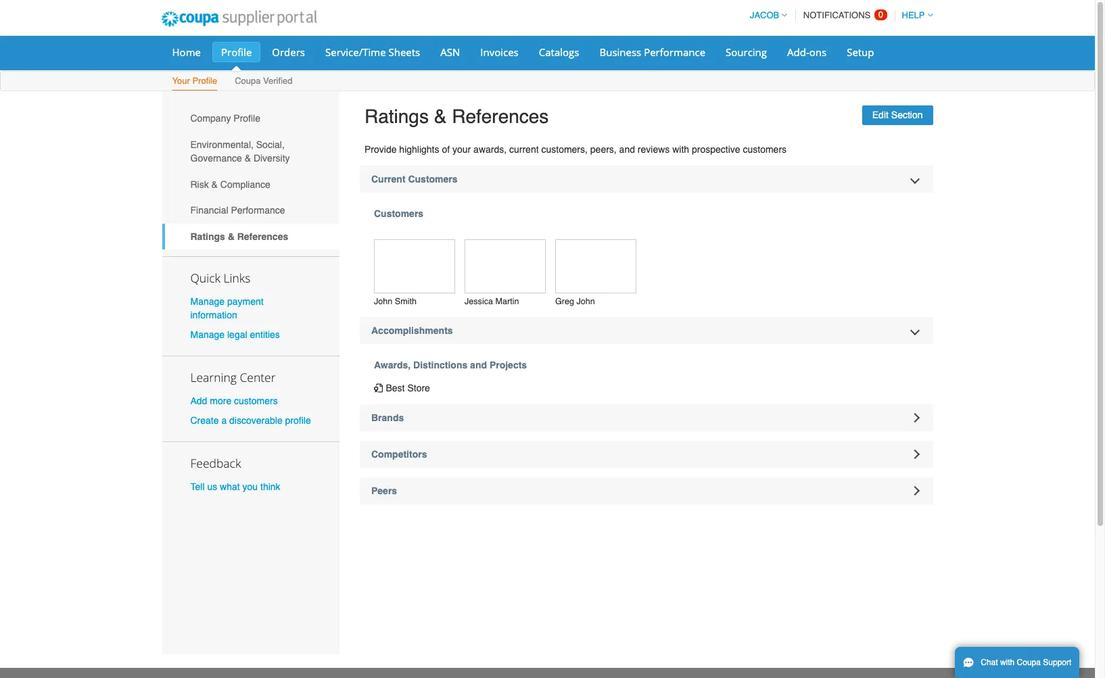 Task type: vqa. For each thing, say whether or not it's contained in the screenshot.
Competitors heading
yes



Task type: describe. For each thing, give the bounding box(es) containing it.
best store
[[386, 383, 430, 394]]

environmental,
[[190, 139, 254, 150]]

your
[[172, 76, 190, 86]]

2 john from the left
[[577, 297, 595, 307]]

ratings & references link
[[162, 224, 340, 250]]

invoices
[[481, 45, 519, 59]]

legal
[[227, 329, 247, 340]]

create a discoverable profile link
[[190, 416, 311, 426]]

create
[[190, 416, 219, 426]]

provide
[[365, 144, 397, 155]]

profile for your profile
[[192, 76, 217, 86]]

home link
[[163, 42, 210, 62]]

risk
[[190, 179, 209, 190]]

brands
[[371, 413, 404, 424]]

& inside "link"
[[228, 231, 235, 242]]

manage legal entities
[[190, 329, 280, 340]]

jacob link
[[744, 10, 788, 20]]

competitors button
[[360, 441, 933, 468]]

information
[[190, 310, 237, 320]]

help link
[[896, 10, 933, 20]]

links
[[224, 270, 251, 286]]

catalogs link
[[530, 42, 588, 62]]

add-ons
[[788, 45, 827, 59]]

manage payment information
[[190, 296, 264, 320]]

coupa supplier portal image
[[152, 2, 326, 36]]

financial
[[190, 205, 228, 216]]

performance for business performance
[[644, 45, 706, 59]]

setup link
[[838, 42, 883, 62]]

edit section link
[[862, 106, 933, 125]]

greg john
[[555, 297, 595, 307]]

environmental, social, governance & diversity link
[[162, 132, 340, 171]]

notifications 0
[[804, 9, 884, 20]]

orders
[[272, 45, 305, 59]]

what
[[220, 482, 240, 493]]

manage legal entities link
[[190, 329, 280, 340]]

profile link
[[212, 42, 261, 62]]

think
[[260, 482, 280, 493]]

financial performance link
[[162, 198, 340, 224]]

accomplishments heading
[[360, 318, 933, 345]]

current
[[509, 144, 539, 155]]

navigation containing notifications 0
[[744, 2, 933, 28]]

quick
[[190, 270, 221, 286]]

customers,
[[542, 144, 588, 155]]

0 horizontal spatial with
[[673, 144, 689, 155]]

governance
[[190, 153, 242, 164]]

service/time sheets link
[[317, 42, 429, 62]]

smith
[[395, 297, 417, 307]]

social,
[[256, 139, 285, 150]]

competitors
[[371, 449, 427, 460]]

discoverable
[[229, 416, 283, 426]]

more
[[210, 396, 232, 407]]

chat with coupa support button
[[955, 647, 1080, 679]]

home
[[172, 45, 201, 59]]

add-
[[788, 45, 810, 59]]

support
[[1043, 658, 1072, 668]]

service/time sheets
[[325, 45, 420, 59]]

brands heading
[[360, 405, 933, 432]]

sourcing
[[726, 45, 767, 59]]

best
[[386, 383, 405, 394]]

financial performance
[[190, 205, 285, 216]]

your
[[453, 144, 471, 155]]

coupa verified link
[[234, 73, 293, 91]]

catalogs
[[539, 45, 579, 59]]

0 vertical spatial references
[[452, 106, 549, 127]]

0 vertical spatial profile
[[221, 45, 252, 59]]

1 vertical spatial and
[[470, 360, 487, 371]]

manage payment information link
[[190, 296, 264, 320]]

1 horizontal spatial and
[[619, 144, 635, 155]]

quick links
[[190, 270, 251, 286]]

references inside "link"
[[237, 231, 288, 242]]

1 horizontal spatial ratings
[[365, 106, 429, 127]]

peers heading
[[360, 478, 933, 505]]

company
[[190, 113, 231, 124]]

diversity
[[254, 153, 290, 164]]

us
[[207, 482, 217, 493]]

greg john image
[[555, 239, 637, 294]]

tell us what you think
[[190, 482, 280, 493]]

add more customers link
[[190, 396, 278, 407]]

create a discoverable profile
[[190, 416, 311, 426]]

manage for manage legal entities
[[190, 329, 225, 340]]

distinctions
[[413, 360, 468, 371]]

1 john from the left
[[374, 297, 393, 307]]

accomplishments button
[[360, 318, 933, 345]]

chat
[[981, 658, 998, 668]]

edit section
[[873, 109, 923, 120]]

add more customers
[[190, 396, 278, 407]]

projects
[[490, 360, 527, 371]]



Task type: locate. For each thing, give the bounding box(es) containing it.
performance inside 'link'
[[231, 205, 285, 216]]

1 horizontal spatial references
[[452, 106, 549, 127]]

0 vertical spatial and
[[619, 144, 635, 155]]

john smith
[[374, 297, 417, 307]]

1 manage from the top
[[190, 296, 225, 307]]

notifications
[[804, 10, 871, 20]]

1 vertical spatial customers
[[374, 208, 424, 219]]

ratings
[[365, 106, 429, 127], [190, 231, 225, 242]]

asn
[[441, 45, 460, 59]]

asn link
[[432, 42, 469, 62]]

with right chat
[[1001, 658, 1015, 668]]

manage for manage payment information
[[190, 296, 225, 307]]

help
[[902, 10, 925, 20]]

entities
[[250, 329, 280, 340]]

1 horizontal spatial customers
[[743, 144, 787, 155]]

and left projects
[[470, 360, 487, 371]]

jessica martin
[[465, 297, 519, 307]]

profile for company profile
[[234, 113, 260, 124]]

risk & compliance link
[[162, 171, 340, 198]]

ratings up provide
[[365, 106, 429, 127]]

store
[[408, 383, 430, 394]]

and
[[619, 144, 635, 155], [470, 360, 487, 371]]

prospective
[[692, 144, 741, 155]]

current
[[371, 174, 406, 184]]

setup
[[847, 45, 874, 59]]

feedback
[[190, 455, 241, 472]]

& down financial performance
[[228, 231, 235, 242]]

1 vertical spatial coupa
[[1017, 658, 1041, 668]]

risk & compliance
[[190, 179, 270, 190]]

1 vertical spatial profile
[[192, 76, 217, 86]]

jacob
[[750, 10, 780, 20]]

0 horizontal spatial references
[[237, 231, 288, 242]]

awards,
[[374, 360, 411, 371]]

current customers heading
[[360, 165, 933, 193]]

highlights
[[399, 144, 439, 155]]

0 horizontal spatial coupa
[[235, 76, 261, 86]]

0 horizontal spatial john
[[374, 297, 393, 307]]

0 vertical spatial coupa
[[235, 76, 261, 86]]

your profile link
[[171, 73, 218, 91]]

john smith image
[[374, 239, 455, 294]]

ratings inside ratings & references "link"
[[190, 231, 225, 242]]

1 horizontal spatial ratings & references
[[365, 106, 549, 127]]

references up awards, on the left of the page
[[452, 106, 549, 127]]

coupa inside chat with coupa support button
[[1017, 658, 1041, 668]]

brands button
[[360, 405, 933, 432]]

compliance
[[220, 179, 270, 190]]

customers down current
[[374, 208, 424, 219]]

0 vertical spatial with
[[673, 144, 689, 155]]

ratings & references up your
[[365, 106, 549, 127]]

john right the greg
[[577, 297, 595, 307]]

of
[[442, 144, 450, 155]]

martin
[[496, 297, 519, 307]]

service/time
[[325, 45, 386, 59]]

0 horizontal spatial customers
[[234, 396, 278, 407]]

customers up discoverable at left bottom
[[234, 396, 278, 407]]

with inside button
[[1001, 658, 1015, 668]]

environmental, social, governance & diversity
[[190, 139, 290, 164]]

& right risk
[[211, 179, 218, 190]]

&
[[434, 106, 447, 127], [245, 153, 251, 164], [211, 179, 218, 190], [228, 231, 235, 242]]

sheets
[[389, 45, 420, 59]]

& inside environmental, social, governance & diversity
[[245, 153, 251, 164]]

customers inside 'dropdown button'
[[408, 174, 458, 184]]

sourcing link
[[717, 42, 776, 62]]

performance right business
[[644, 45, 706, 59]]

orders link
[[263, 42, 314, 62]]

company profile link
[[162, 106, 340, 132]]

1 vertical spatial manage
[[190, 329, 225, 340]]

company profile
[[190, 113, 260, 124]]

2 vertical spatial profile
[[234, 113, 260, 124]]

ratings & references inside "link"
[[190, 231, 288, 242]]

coupa inside coupa verified link
[[235, 76, 261, 86]]

manage
[[190, 296, 225, 307], [190, 329, 225, 340]]

performance for financial performance
[[231, 205, 285, 216]]

verified
[[263, 76, 293, 86]]

2 manage from the top
[[190, 329, 225, 340]]

provide highlights of your awards, current customers, peers, and reviews with prospective customers
[[365, 144, 787, 155]]

1 horizontal spatial performance
[[644, 45, 706, 59]]

manage up information on the left top of page
[[190, 296, 225, 307]]

customers
[[743, 144, 787, 155], [234, 396, 278, 407]]

jessica
[[465, 297, 493, 307]]

peers button
[[360, 478, 933, 505]]

profile
[[285, 416, 311, 426]]

1 vertical spatial with
[[1001, 658, 1015, 668]]

with right reviews
[[673, 144, 689, 155]]

add
[[190, 396, 207, 407]]

references down "financial performance" 'link'
[[237, 231, 288, 242]]

learning
[[190, 369, 237, 386]]

learning center
[[190, 369, 276, 386]]

1 vertical spatial performance
[[231, 205, 285, 216]]

0 horizontal spatial ratings
[[190, 231, 225, 242]]

john left smith
[[374, 297, 393, 307]]

1 vertical spatial ratings
[[190, 231, 225, 242]]

coupa
[[235, 76, 261, 86], [1017, 658, 1041, 668]]

peers,
[[590, 144, 617, 155]]

ons
[[810, 45, 827, 59]]

customers
[[408, 174, 458, 184], [374, 208, 424, 219]]

0
[[879, 9, 884, 20]]

1 horizontal spatial with
[[1001, 658, 1015, 668]]

0 horizontal spatial and
[[470, 360, 487, 371]]

& up of
[[434, 106, 447, 127]]

profile
[[221, 45, 252, 59], [192, 76, 217, 86], [234, 113, 260, 124]]

& left 'diversity'
[[245, 153, 251, 164]]

manage down information on the left top of page
[[190, 329, 225, 340]]

customers down of
[[408, 174, 458, 184]]

awards,
[[474, 144, 507, 155]]

performance inside "link"
[[644, 45, 706, 59]]

a
[[221, 416, 227, 426]]

profile up environmental, social, governance & diversity link
[[234, 113, 260, 124]]

ratings & references
[[365, 106, 549, 127], [190, 231, 288, 242]]

profile right your
[[192, 76, 217, 86]]

ratings down financial
[[190, 231, 225, 242]]

0 vertical spatial performance
[[644, 45, 706, 59]]

tell
[[190, 482, 205, 493]]

invoices link
[[472, 42, 528, 62]]

0 vertical spatial ratings
[[365, 106, 429, 127]]

current customers button
[[360, 165, 933, 193]]

1 horizontal spatial john
[[577, 297, 595, 307]]

awards, distinctions and projects
[[374, 360, 527, 371]]

reviews
[[638, 144, 670, 155]]

john
[[374, 297, 393, 307], [577, 297, 595, 307]]

0 vertical spatial ratings & references
[[365, 106, 549, 127]]

0 vertical spatial customers
[[743, 144, 787, 155]]

and right peers,
[[619, 144, 635, 155]]

coupa left 'support'
[[1017, 658, 1041, 668]]

accomplishments
[[371, 326, 453, 336]]

add-ons link
[[779, 42, 836, 62]]

coupa verified
[[235, 76, 293, 86]]

coupa left verified
[[235, 76, 261, 86]]

navigation
[[744, 2, 933, 28]]

1 horizontal spatial coupa
[[1017, 658, 1041, 668]]

profile down the coupa supplier portal image on the top of the page
[[221, 45, 252, 59]]

business performance
[[600, 45, 706, 59]]

1 vertical spatial ratings & references
[[190, 231, 288, 242]]

manage inside 'manage payment information'
[[190, 296, 225, 307]]

0 vertical spatial customers
[[408, 174, 458, 184]]

jessica martin image
[[465, 239, 546, 294]]

business
[[600, 45, 642, 59]]

peers
[[371, 486, 397, 497]]

you
[[243, 482, 258, 493]]

ratings & references down financial performance
[[190, 231, 288, 242]]

1 vertical spatial references
[[237, 231, 288, 242]]

payment
[[227, 296, 264, 307]]

chat with coupa support
[[981, 658, 1072, 668]]

performance down risk & compliance link at left
[[231, 205, 285, 216]]

competitors heading
[[360, 441, 933, 468]]

customers right prospective
[[743, 144, 787, 155]]

0 horizontal spatial ratings & references
[[190, 231, 288, 242]]

tell us what you think button
[[190, 481, 280, 494]]

0 vertical spatial manage
[[190, 296, 225, 307]]

1 vertical spatial customers
[[234, 396, 278, 407]]

0 horizontal spatial performance
[[231, 205, 285, 216]]



